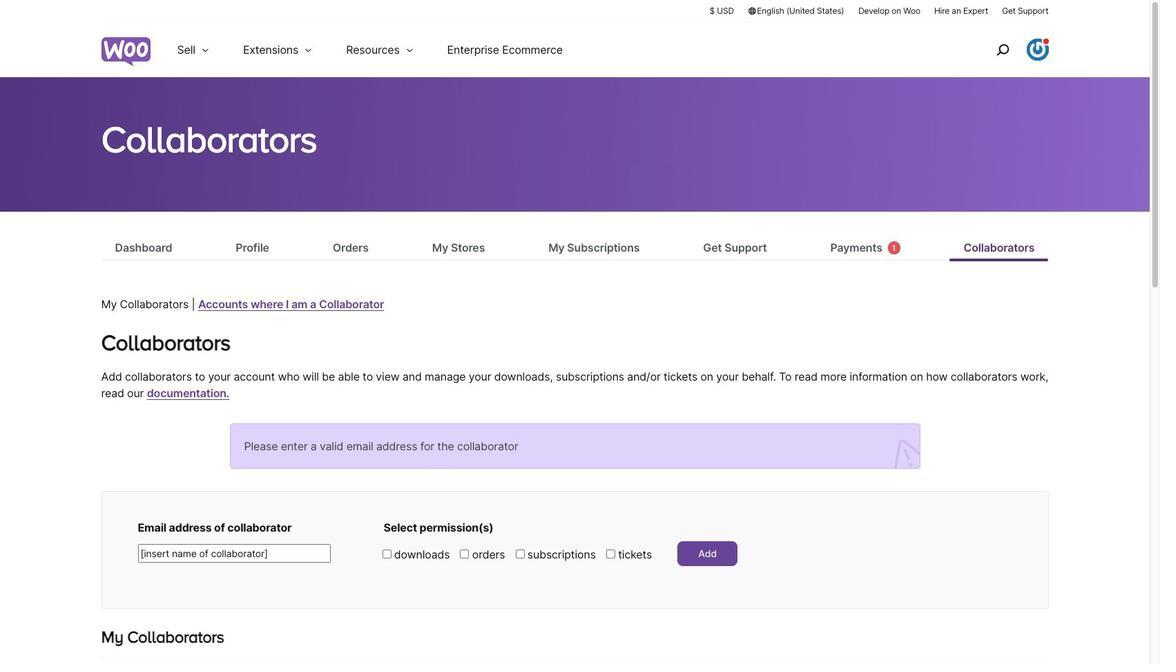 Task type: locate. For each thing, give the bounding box(es) containing it.
service navigation menu element
[[966, 27, 1049, 72]]

None checkbox
[[382, 550, 391, 559], [460, 550, 469, 559], [516, 550, 524, 559], [382, 550, 391, 559], [460, 550, 469, 559], [516, 550, 524, 559]]

None checkbox
[[606, 550, 615, 559]]



Task type: describe. For each thing, give the bounding box(es) containing it.
search image
[[991, 39, 1013, 61]]

open account menu image
[[1026, 39, 1049, 61]]



